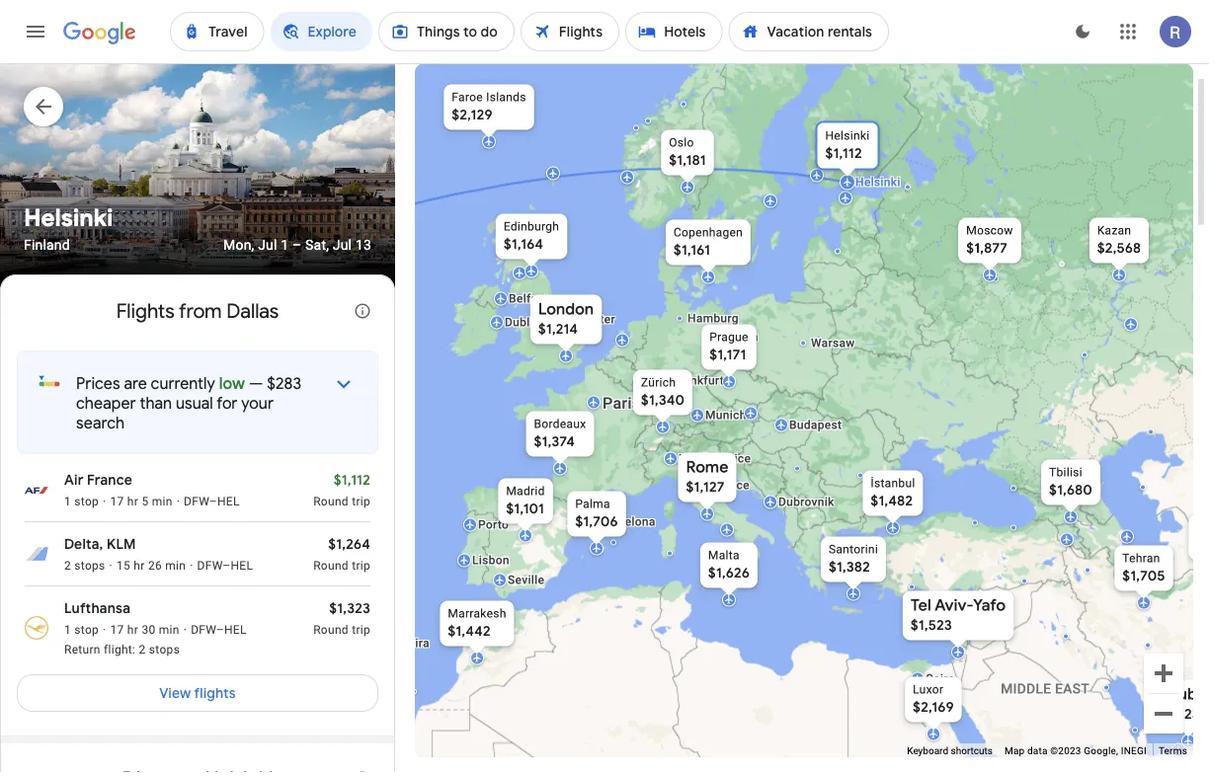 Task type: vqa. For each thing, say whether or not it's contained in the screenshot.
tehran in the right bottom of the page
yes



Task type: locate. For each thing, give the bounding box(es) containing it.
trip down 1323 us dollars text field
[[352, 624, 371, 638]]

middle
[[1001, 681, 1052, 698]]

finland
[[24, 237, 70, 253]]

jul left 13
[[333, 237, 352, 253]]

faroe islands $2,129
[[452, 90, 526, 124]]

1214 US dollars text field
[[538, 321, 578, 338]]

1112 US dollars text field
[[826, 145, 863, 163]]

prices
[[76, 374, 120, 394]]

hr left 30
[[127, 624, 138, 638]]

2 17 from the top
[[110, 624, 124, 638]]

1 down air
[[64, 495, 71, 509]]

terms link
[[1159, 746, 1188, 758]]

jul
[[258, 237, 277, 253], [333, 237, 352, 253]]

keyboard
[[908, 746, 949, 758]]

2 vertical spatial 1
[[64, 624, 71, 638]]

0 vertical spatial dfw – hel
[[184, 495, 240, 509]]

$1,112 inside $1,112 round trip
[[334, 472, 371, 489]]

2 vertical spatial min
[[159, 624, 180, 638]]

0 horizontal spatial jul
[[258, 237, 277, 253]]

round inside $1,323 round trip
[[313, 624, 349, 638]]

1 vertical spatial hr
[[134, 559, 145, 573]]

dfw – hel right 26
[[197, 559, 253, 573]]

$1,264 round trip
[[313, 536, 371, 573]]

trip inside $1,323 round trip
[[352, 624, 371, 638]]

$1,127
[[686, 479, 725, 497]]

17 down france
[[110, 495, 124, 509]]

1112 US dollars text field
[[334, 472, 371, 489]]

about these results image right the usd
[[339, 756, 386, 774]]

2 vertical spatial helsinki
[[24, 203, 113, 233]]

i̇stanbul $1,482
[[871, 477, 916, 510]]

santorini
[[829, 543, 879, 557]]

about these results image down 13
[[339, 288, 386, 335]]

inegi
[[1122, 746, 1147, 758]]

jul right mon, at top left
[[258, 237, 277, 253]]

0 vertical spatial 1 stop
[[64, 495, 99, 509]]

$1,706
[[576, 513, 618, 531]]

trip down 1112 us dollars text field
[[352, 495, 371, 509]]

1 vertical spatial stop
[[74, 624, 99, 638]]

0 vertical spatial hr
[[127, 495, 138, 509]]

1 horizontal spatial $1,112
[[826, 145, 863, 163]]

3 trip from the top
[[352, 624, 371, 638]]

0 vertical spatial about these results image
[[339, 288, 386, 335]]

1 vertical spatial min
[[165, 559, 186, 573]]

1 vertical spatial about these results image
[[339, 756, 386, 774]]

dublin
[[505, 316, 540, 330]]

1 vertical spatial trip
[[352, 559, 371, 573]]

min right 26
[[165, 559, 186, 573]]

$1,374
[[534, 433, 575, 451]]

helsinki up 1112 us dollars text box
[[826, 129, 870, 143]]

1 horizontal spatial stops
[[149, 643, 180, 657]]

0 vertical spatial $1,112
[[826, 145, 863, 163]]

manchester
[[550, 313, 616, 327]]

2 jul from the left
[[333, 237, 352, 253]]

dfw – hel up the flights
[[191, 624, 247, 638]]

trip inside the $1,264 round trip
[[352, 559, 371, 573]]

1 left sat,
[[281, 237, 289, 253]]

– right 26
[[223, 559, 231, 573]]

0 vertical spatial stop
[[74, 495, 99, 509]]

dfw – hel right 5
[[184, 495, 240, 509]]

min right 5
[[152, 495, 173, 509]]

usd button
[[265, 734, 346, 766]]

tel aviv-yafo $1,523
[[911, 596, 1006, 635]]

trip for $1,323
[[352, 624, 371, 638]]

flight:
[[104, 643, 136, 657]]

hr right 15
[[134, 559, 145, 573]]

mon, jul 1 – sat, jul 13
[[223, 237, 372, 253]]

min right 30
[[159, 624, 180, 638]]

— $283 cheaper than usual for your search
[[76, 374, 302, 434]]

round down 1323 us dollars text field
[[313, 624, 349, 638]]

1 for 17 hr 5 min
[[64, 495, 71, 509]]

cairo
[[926, 673, 955, 686]]

english (united states) button
[[49, 734, 250, 766]]

 image right 5
[[177, 494, 180, 510]]

marrakesh $1,442
[[448, 607, 507, 641]]

round down 1112 us dollars text field
[[313, 495, 349, 509]]

1 about these results image from the top
[[339, 288, 386, 335]]

$1,323
[[329, 600, 371, 618]]

hr for 26
[[134, 559, 145, 573]]

dfw right 26
[[197, 559, 223, 573]]

lufthansa
[[64, 600, 130, 618]]

2 1 stop from the top
[[64, 624, 99, 638]]

helsinki down 1112 us dollars text box
[[856, 175, 901, 189]]

dfw for france
[[184, 495, 209, 509]]

hr left 5
[[127, 495, 138, 509]]

2 round from the top
[[313, 559, 349, 573]]

0 vertical spatial min
[[152, 495, 173, 509]]

2 vertical spatial trip
[[352, 624, 371, 638]]

2 down 17 hr 30 min
[[139, 643, 146, 657]]

17 for 17 hr 5 min
[[110, 495, 124, 509]]

1 vertical spatial 1 stop
[[64, 624, 99, 638]]

prices are currently low
[[76, 374, 245, 394]]

are
[[124, 374, 147, 394]]

hamburg
[[688, 312, 739, 326]]

2 stops
[[64, 559, 105, 573]]

prague
[[710, 331, 749, 344]]

helsinki $1,112
[[826, 129, 870, 163]]

trip down $1,264
[[352, 559, 371, 573]]

air france
[[64, 472, 132, 489]]

1 vertical spatial dfw – hel
[[197, 559, 253, 573]]

0 vertical spatial trip
[[352, 495, 371, 509]]

dubai
[[1167, 685, 1210, 705]]

stops down 30
[[149, 643, 180, 657]]

usd
[[303, 741, 331, 759]]

stops down delta,
[[74, 559, 105, 573]]

round down $1,264
[[313, 559, 349, 573]]

1 trip from the top
[[352, 495, 371, 509]]

2 vertical spatial round
[[313, 624, 349, 638]]

hr for 5
[[127, 495, 138, 509]]

hel right 5
[[217, 495, 240, 509]]

2129 US dollars text field
[[452, 106, 493, 124]]

min for 17 hr 5 min
[[152, 495, 173, 509]]

palma
[[576, 498, 611, 511]]

1 vertical spatial round
[[313, 559, 349, 573]]

stop down "air france"
[[74, 495, 99, 509]]

1 stop for 17 hr 5 min
[[64, 495, 99, 509]]

0 vertical spatial stops
[[74, 559, 105, 573]]

1 vertical spatial helsinki
[[856, 175, 901, 189]]

view
[[159, 685, 191, 703]]

dfw – hel
[[184, 495, 240, 509], [197, 559, 253, 573], [191, 624, 247, 638]]

 image
[[184, 623, 187, 639]]

malta
[[709, 549, 740, 563]]

round inside the $1,264 round trip
[[313, 559, 349, 573]]

1 vertical spatial $1,112
[[334, 472, 371, 489]]

helsinki up finland
[[24, 203, 113, 233]]

frankfurt
[[673, 374, 724, 388]]

1 vertical spatial dfw
[[197, 559, 223, 573]]

1 vertical spatial hel
[[231, 559, 253, 573]]

round
[[313, 495, 349, 509], [313, 559, 349, 573], [313, 624, 349, 638]]

2568 US dollars text field
[[1098, 240, 1142, 257]]

stops
[[74, 559, 105, 573], [149, 643, 180, 657]]

17 up flight:
[[110, 624, 124, 638]]

helsinki
[[826, 129, 870, 143], [856, 175, 901, 189], [24, 203, 113, 233]]

madeira
[[384, 637, 430, 651]]

trip inside $1,112 round trip
[[352, 495, 371, 509]]

0 vertical spatial round
[[313, 495, 349, 509]]

bordeaux $1,374
[[534, 418, 587, 451]]

bordeaux
[[534, 418, 587, 431]]

flights from dallas
[[116, 299, 279, 324]]

 image left 15
[[109, 558, 113, 574]]

1 vertical spatial 17
[[110, 624, 124, 638]]

1164 US dollars text field
[[504, 236, 544, 254]]

delta, klm image
[[25, 543, 48, 566]]

stop up 'return'
[[74, 624, 99, 638]]

0 vertical spatial 2
[[64, 559, 71, 573]]

1 vertical spatial 1
[[64, 495, 71, 509]]

1 stop down air
[[64, 495, 99, 509]]

2 trip from the top
[[352, 559, 371, 573]]

tehran
[[1123, 552, 1161, 566]]

1 stop up 'return'
[[64, 624, 99, 638]]

hel up the flights
[[224, 624, 247, 638]]

dfw – hel for klm
[[197, 559, 253, 573]]

1 horizontal spatial jul
[[333, 237, 352, 253]]

$1,214
[[538, 321, 578, 338]]

1127 US dollars text field
[[686, 479, 725, 497]]

1 stop from the top
[[74, 495, 99, 509]]

1 horizontal spatial  image
[[177, 494, 180, 510]]

0 vertical spatial hel
[[217, 495, 240, 509]]

1101 US dollars text field
[[506, 501, 545, 518]]

0 horizontal spatial $1,112
[[334, 472, 371, 489]]

paris
[[603, 394, 641, 413]]

2 stop from the top
[[74, 624, 99, 638]]

dfw right 30
[[191, 624, 216, 638]]

map data ©2023 google, inegi
[[1005, 746, 1147, 758]]

about these results image
[[339, 288, 386, 335], [339, 756, 386, 774]]

east
[[1055, 681, 1090, 698]]

munich
[[706, 409, 747, 423]]

flights
[[194, 685, 236, 703]]

round inside $1,112 round trip
[[313, 495, 349, 509]]

1171 US dollars text field
[[710, 346, 747, 364]]

min for 15 hr 26 min
[[165, 559, 186, 573]]

rome $1,127
[[686, 458, 729, 497]]

1 1 stop from the top
[[64, 495, 99, 509]]

hr for 30
[[127, 624, 138, 638]]

2 vertical spatial hr
[[127, 624, 138, 638]]

madrid
[[506, 485, 545, 499]]

$1,101
[[506, 501, 545, 518]]

hel
[[217, 495, 240, 509], [231, 559, 253, 573], [224, 624, 247, 638]]

0 vertical spatial 17
[[110, 495, 124, 509]]

your
[[241, 394, 274, 414]]

1 jul from the left
[[258, 237, 277, 253]]

1 round from the top
[[313, 495, 349, 509]]

seville
[[508, 574, 545, 588]]

malta $1,626
[[709, 549, 750, 583]]

2 down delta,
[[64, 559, 71, 573]]

1323 US dollars text field
[[329, 600, 371, 618]]

 image
[[177, 494, 180, 510], [109, 558, 113, 574]]

1 17 from the top
[[110, 495, 124, 509]]

1233 US dollars text field
[[1167, 706, 1208, 724]]

trip
[[352, 495, 371, 509], [352, 559, 371, 573], [352, 624, 371, 638]]

hel right 26
[[231, 559, 253, 573]]

$1,877
[[967, 240, 1008, 257]]

0 vertical spatial dfw
[[184, 495, 209, 509]]

zürich
[[641, 376, 676, 390]]

0 vertical spatial  image
[[177, 494, 180, 510]]

1 up 'return'
[[64, 624, 71, 638]]

1 horizontal spatial 2
[[139, 643, 146, 657]]

0 horizontal spatial  image
[[109, 558, 113, 574]]

$283
[[267, 374, 302, 394]]

min
[[152, 495, 173, 509], [165, 559, 186, 573], [159, 624, 180, 638]]

(united
[[137, 741, 185, 759]]

3 round from the top
[[313, 624, 349, 638]]

dfw right 5
[[184, 495, 209, 509]]

1 for 17 hr 30 min
[[64, 624, 71, 638]]

$1,181
[[669, 152, 706, 169]]

luxor $2,169
[[913, 683, 955, 717]]

porto
[[478, 518, 509, 532]]

aviv-
[[935, 596, 974, 616]]

marrakesh
[[448, 607, 507, 621]]



Task type: describe. For each thing, give the bounding box(es) containing it.
1482 US dollars text field
[[871, 493, 913, 510]]

loading results progress bar
[[0, 63, 1210, 67]]

i̇stanbul
[[871, 477, 916, 491]]

$1,382
[[829, 559, 871, 577]]

dallas
[[227, 299, 279, 324]]

currently
[[151, 374, 215, 394]]

0 horizontal spatial stops
[[74, 559, 105, 573]]

low
[[219, 374, 245, 394]]

$1,171
[[710, 346, 747, 364]]

2 vertical spatial hel
[[224, 624, 247, 638]]

google,
[[1084, 746, 1119, 758]]

data
[[1028, 746, 1048, 758]]

1680 US dollars text field
[[1050, 482, 1093, 500]]

round for $1,112
[[313, 495, 349, 509]]

©2023
[[1051, 746, 1082, 758]]

map region
[[314, 22, 1210, 774]]

1 vertical spatial  image
[[109, 558, 113, 574]]

13
[[356, 237, 372, 253]]

0 horizontal spatial 2
[[64, 559, 71, 573]]

– up the flights
[[216, 624, 224, 638]]

tbilisi $1,680
[[1050, 466, 1093, 500]]

0 vertical spatial helsinki
[[826, 129, 870, 143]]

belfast
[[509, 292, 549, 306]]

round for $1,323
[[313, 624, 349, 638]]

florence
[[702, 479, 750, 493]]

$1,626
[[709, 565, 750, 583]]

delta,
[[64, 536, 103, 554]]

1705 US dollars text field
[[1123, 568, 1166, 586]]

1 vertical spatial 2
[[139, 643, 146, 657]]

oslo
[[669, 136, 694, 150]]

17 hr 5 min
[[110, 495, 173, 509]]

1181 US dollars text field
[[669, 152, 706, 169]]

mon,
[[223, 237, 255, 253]]

30
[[142, 624, 156, 638]]

1626 US dollars text field
[[709, 565, 750, 583]]

english
[[86, 741, 133, 759]]

lufthansa image
[[25, 617, 48, 641]]

$1,161
[[674, 242, 711, 259]]

madrid $1,101
[[506, 485, 545, 518]]

round for $1,264
[[313, 559, 349, 573]]

yafo
[[974, 596, 1006, 616]]

1706 US dollars text field
[[576, 513, 618, 531]]

keyboard shortcuts
[[908, 746, 993, 758]]

dubai $1,233
[[1167, 685, 1210, 724]]

santorini $1,382
[[829, 543, 879, 577]]

$1,164
[[504, 236, 544, 254]]

klm
[[107, 536, 136, 554]]

main menu image
[[24, 20, 47, 43]]

navigate back image
[[24, 87, 63, 127]]

2169 US dollars text field
[[913, 699, 955, 717]]

trip for $1,264
[[352, 559, 371, 573]]

15 hr 26 min
[[117, 559, 186, 573]]

states)
[[188, 741, 234, 759]]

$1,112 inside helsinki $1,112
[[826, 145, 863, 163]]

2 about these results image from the top
[[339, 756, 386, 774]]

dubrovnik
[[779, 496, 835, 509]]

terms
[[1159, 746, 1188, 758]]

oslo $1,181
[[669, 136, 706, 169]]

palma $1,706
[[576, 498, 618, 531]]

1 stop for 17 hr 30 min
[[64, 624, 99, 638]]

berlin
[[726, 331, 759, 344]]

– right 5
[[209, 495, 217, 509]]

2 vertical spatial dfw
[[191, 624, 216, 638]]

stop for 17 hr 30 min
[[74, 624, 99, 638]]

english (united states)
[[86, 741, 234, 759]]

hel for $1,112
[[217, 495, 240, 509]]

edinburgh $1,164
[[504, 220, 560, 254]]

$1,705
[[1123, 568, 1166, 586]]

1374 US dollars text field
[[534, 433, 575, 451]]

17 for 17 hr 30 min
[[110, 624, 124, 638]]

tel
[[911, 596, 932, 616]]

hel for $1,264
[[231, 559, 253, 573]]

1523 US dollars text field
[[911, 617, 953, 635]]

2 vertical spatial dfw – hel
[[191, 624, 247, 638]]

shortcuts
[[951, 746, 993, 758]]

from
[[179, 299, 222, 324]]

moscow $1,877
[[967, 224, 1014, 257]]

min for 17 hr 30 min
[[159, 624, 180, 638]]

1382 US dollars text field
[[829, 559, 871, 577]]

dfw for klm
[[197, 559, 223, 573]]

cheaper
[[76, 394, 136, 414]]

london
[[538, 299, 594, 320]]

$1,442
[[448, 623, 491, 641]]

stop for 17 hr 5 min
[[74, 495, 99, 509]]

barcelona
[[600, 515, 656, 529]]

usual
[[176, 394, 213, 414]]

$1,233
[[1167, 706, 1208, 724]]

athens
[[842, 565, 881, 579]]

0 vertical spatial 1
[[281, 237, 289, 253]]

tbilisi
[[1050, 466, 1083, 480]]

1442 US dollars text field
[[448, 623, 491, 641]]

view flights
[[159, 685, 236, 703]]

flights
[[116, 299, 175, 324]]

trip for $1,112
[[352, 495, 371, 509]]

$2,169
[[913, 699, 955, 717]]

5
[[142, 495, 149, 509]]

17 hr 30 min
[[110, 624, 180, 638]]

1264 US dollars text field
[[328, 536, 371, 554]]

keyboard shortcuts button
[[908, 745, 993, 759]]

lisbon
[[472, 554, 510, 568]]

luxor
[[913, 683, 944, 697]]

delta, klm
[[64, 536, 136, 554]]

return flight: 2 stops
[[64, 643, 180, 657]]

$2,568
[[1098, 240, 1142, 257]]

– left sat,
[[293, 237, 302, 253]]

change appearance image
[[1059, 8, 1107, 55]]

dfw – hel for france
[[184, 495, 240, 509]]

faroe
[[452, 90, 483, 104]]

1340 US dollars text field
[[641, 392, 685, 410]]

$1,323 round trip
[[313, 600, 371, 638]]

air france image
[[25, 478, 48, 502]]

copenhagen
[[674, 226, 743, 240]]

for
[[217, 394, 238, 414]]

return
[[64, 643, 101, 657]]

copenhagen $1,161
[[674, 226, 743, 259]]

26
[[148, 559, 162, 573]]

$1,340
[[641, 392, 685, 410]]

1877 US dollars text field
[[967, 240, 1008, 257]]

budapest
[[790, 419, 842, 432]]

more details image
[[320, 361, 368, 408]]

kazan $2,568
[[1098, 224, 1142, 257]]

1161 US dollars text field
[[674, 242, 711, 259]]

—
[[249, 374, 263, 394]]

1 vertical spatial stops
[[149, 643, 180, 657]]



